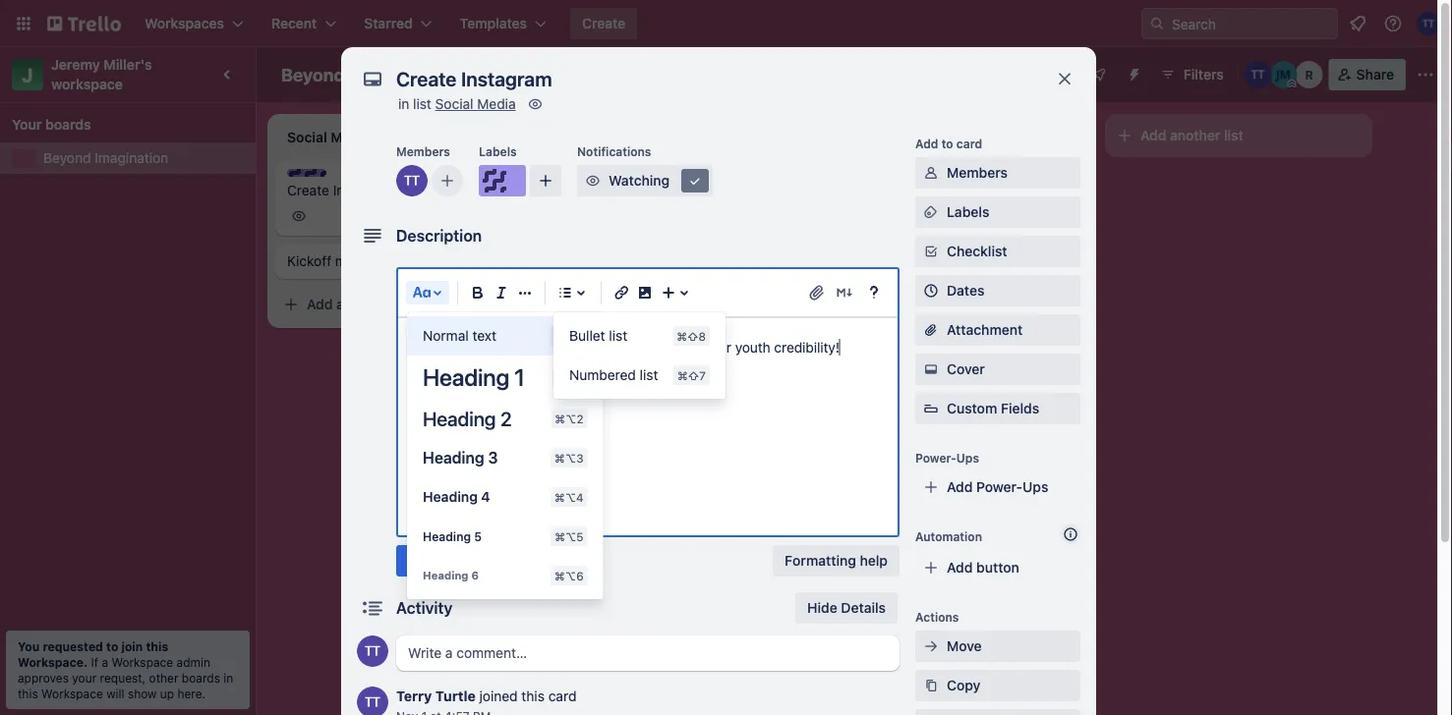 Task type: vqa. For each thing, say whether or not it's contained in the screenshot.
4th Heading from the top of the Heading 1 'group'
yes



Task type: locate. For each thing, give the bounding box(es) containing it.
color: purple, title: none image
[[479, 165, 526, 197], [287, 169, 327, 177]]

heading for heading 1
[[423, 364, 510, 391]]

formatting help link
[[773, 546, 900, 577]]

list down we must add another social media to increase our youth credibility! text field
[[640, 367, 658, 384]]

filters
[[1184, 66, 1224, 83]]

text styles image
[[410, 281, 434, 305]]

2 vertical spatial to
[[106, 640, 118, 654]]

sm image inside checklist link
[[922, 242, 941, 262]]

this inside if a workspace admin approves your request, other boards in this workspace will show up here.
[[18, 687, 38, 701]]

back to home image
[[47, 8, 121, 39]]

1 horizontal spatial beyond
[[281, 64, 345, 85]]

1 vertical spatial power-
[[977, 479, 1023, 496]]

ups up add power-ups at the bottom right of page
[[957, 451, 980, 465]]

1 horizontal spatial members
[[947, 165, 1008, 181]]

description
[[396, 227, 482, 245]]

1 vertical spatial boards
[[182, 672, 220, 685]]

card up 'members' link
[[957, 137, 983, 150]]

jeremy
[[51, 57, 100, 73]]

copy link
[[916, 671, 1081, 702]]

⌘⌥0
[[555, 329, 584, 343]]

details
[[841, 600, 886, 617]]

meeting
[[335, 253, 387, 269]]

view markdown image
[[835, 283, 855, 303]]

list left social
[[413, 96, 432, 112]]

list inside button
[[1224, 127, 1244, 144]]

0 horizontal spatial a
[[102, 656, 108, 670]]

link image
[[610, 281, 633, 305]]

0 vertical spatial a
[[895, 178, 903, 195]]

add button
[[947, 560, 1020, 576]]

bullet list
[[569, 328, 628, 344]]

5
[[474, 530, 482, 544]]

terry
[[396, 689, 432, 705]]

open help dialog image
[[863, 281, 886, 305]]

labels link
[[916, 197, 1081, 228]]

4 heading from the top
[[423, 489, 478, 506]]

⌘⌥3
[[555, 451, 584, 465]]

0 horizontal spatial ups
[[957, 451, 980, 465]]

0 vertical spatial create
[[582, 15, 626, 31]]

list for bullet list
[[609, 328, 628, 344]]

1 horizontal spatial ups
[[1023, 479, 1049, 496]]

0 horizontal spatial boards
[[45, 117, 91, 133]]

create inside "button"
[[582, 15, 626, 31]]

bold ⌘b image
[[466, 281, 490, 305]]

1 vertical spatial labels
[[947, 204, 990, 220]]

to left join
[[106, 640, 118, 654]]

0 horizontal spatial power-
[[916, 451, 957, 465]]

1 vertical spatial ups
[[1023, 479, 1049, 496]]

create for create
[[582, 15, 626, 31]]

sm image inside 'members' link
[[922, 163, 941, 183]]

create for create instagram
[[287, 182, 329, 199]]

credibility!
[[774, 340, 840, 356]]

checklist link
[[916, 236, 1081, 268]]

social
[[556, 340, 593, 356]]

sm image for checklist
[[922, 242, 941, 262]]

save button
[[396, 546, 451, 577]]

⌘⌥5
[[555, 530, 584, 544]]

heading for heading 4
[[423, 489, 478, 506]]

social
[[435, 96, 474, 112]]

add
[[1141, 127, 1167, 144], [916, 137, 939, 150], [865, 178, 891, 195], [307, 297, 333, 313], [947, 479, 973, 496], [947, 560, 973, 576]]

sm image for copy
[[922, 677, 941, 696]]

heading up heading 4
[[423, 449, 484, 468]]

sm image for move
[[922, 637, 941, 657]]

this right "joined"
[[522, 689, 545, 705]]

media
[[477, 96, 516, 112]]

0 horizontal spatial create
[[287, 182, 329, 199]]

beyond imagination up social
[[281, 64, 449, 85]]

labels up the checklist
[[947, 204, 990, 220]]

add another list
[[1141, 127, 1244, 144]]

2 horizontal spatial this
[[522, 689, 545, 705]]

bullet
[[569, 328, 605, 344]]

⌘⌥6
[[555, 569, 584, 583]]

text
[[473, 328, 497, 344]]

formatting
[[785, 553, 856, 569]]

0 vertical spatial boards
[[45, 117, 91, 133]]

1 horizontal spatial in
[[398, 96, 409, 112]]

Board name text field
[[271, 59, 459, 90]]

1 vertical spatial terry turtle (terryturtle) image
[[357, 687, 388, 716]]

1 horizontal spatial terry turtle (terryturtle) image
[[396, 165, 428, 197]]

0 horizontal spatial labels
[[479, 145, 517, 158]]

1 horizontal spatial another
[[1170, 127, 1221, 144]]

1 horizontal spatial workspace
[[112, 656, 173, 670]]

add a card button down add to card
[[834, 171, 1054, 203]]

a
[[895, 178, 903, 195], [336, 297, 344, 313], [102, 656, 108, 670]]

1 horizontal spatial labels
[[947, 204, 990, 220]]

miller's
[[104, 57, 152, 73]]

another up 1
[[504, 340, 553, 356]]

1 horizontal spatial add a card button
[[834, 171, 1054, 203]]

ups down the fields
[[1023, 479, 1049, 496]]

sm image inside cover "link"
[[922, 360, 941, 380]]

members down add to card
[[947, 165, 1008, 181]]

in right other
[[224, 672, 233, 685]]

this right join
[[146, 640, 168, 654]]

a inside if a workspace admin approves your request, other boards in this workspace will show up here.
[[102, 656, 108, 670]]

cancel
[[469, 553, 514, 569]]

numbered
[[569, 367, 636, 384]]

create from template… image right bold ⌘b icon
[[504, 297, 519, 313]]

1 vertical spatial create
[[287, 182, 329, 199]]

imagination down the your boards with 1 items element
[[95, 150, 168, 166]]

your boards with 1 items element
[[12, 113, 234, 137]]

1 horizontal spatial power-
[[977, 479, 1023, 496]]

1 horizontal spatial beyond imagination
[[281, 64, 449, 85]]

in
[[398, 96, 409, 112], [224, 672, 233, 685]]

Write a comment text field
[[396, 636, 900, 672]]

in down board name text box
[[398, 96, 409, 112]]

workspace down your
[[41, 687, 103, 701]]

1 horizontal spatial create from template… image
[[1062, 179, 1078, 195]]

0 horizontal spatial create from template… image
[[504, 297, 519, 313]]

share
[[1357, 66, 1395, 83]]

0 horizontal spatial members
[[396, 145, 450, 158]]

0 vertical spatial add a card
[[865, 178, 935, 195]]

add a card button for the bottom create from template… image
[[275, 289, 496, 321]]

workspace
[[112, 656, 173, 670], [41, 687, 103, 701]]

0 vertical spatial beyond imagination
[[281, 64, 449, 85]]

1 vertical spatial add a card button
[[275, 289, 496, 321]]

to right media
[[638, 340, 651, 356]]

terry turtle (terryturtle) image
[[396, 165, 428, 197], [357, 687, 388, 716]]

terry turtle (terryturtle) image left add members to card image
[[396, 165, 428, 197]]

notifications
[[577, 145, 652, 158]]

3 heading from the top
[[423, 449, 484, 468]]

create from template… image up labels 'link'
[[1062, 179, 1078, 195]]

filters button
[[1154, 59, 1230, 90]]

primary element
[[0, 0, 1453, 47]]

Search field
[[1165, 9, 1338, 38]]

terry turtle (terryturtle) image
[[1417, 12, 1441, 35], [1245, 61, 1272, 89], [496, 205, 519, 228], [357, 636, 388, 668]]

editor toolbar toolbar
[[406, 277, 890, 600]]

this down "approves"
[[18, 687, 38, 701]]

list down filters button
[[1224, 127, 1244, 144]]

power- down power-ups
[[977, 479, 1023, 496]]

approves
[[18, 672, 69, 685]]

0 vertical spatial members
[[396, 145, 450, 158]]

add a card button down the kickoff meeting link
[[275, 289, 496, 321]]

1 horizontal spatial imagination
[[349, 64, 449, 85]]

add a card
[[865, 178, 935, 195], [307, 297, 377, 313]]

labels down media
[[479, 145, 517, 158]]

create button
[[570, 8, 637, 39]]

2 vertical spatial a
[[102, 656, 108, 670]]

list right bullet
[[609, 328, 628, 344]]

1 vertical spatial beyond
[[43, 150, 91, 166]]

board image
[[545, 66, 561, 82]]

custom fields button
[[916, 399, 1081, 419]]

add power-ups link
[[916, 472, 1081, 504]]

card down add to card
[[906, 178, 935, 195]]

media
[[596, 340, 634, 356]]

jeremy miller's workspace
[[51, 57, 156, 92]]

1 horizontal spatial this
[[146, 640, 168, 654]]

2 heading from the top
[[423, 407, 496, 430]]

sm image for members
[[922, 163, 941, 183]]

0 horizontal spatial add a card
[[307, 297, 377, 313]]

0 horizontal spatial in
[[224, 672, 233, 685]]

0 horizontal spatial to
[[106, 640, 118, 654]]

2 horizontal spatial a
[[895, 178, 903, 195]]

custom fields
[[947, 401, 1040, 417]]

sm image inside labels 'link'
[[922, 203, 941, 222]]

color: purple, title: none image up the create instagram
[[287, 169, 327, 177]]

power- down custom
[[916, 451, 957, 465]]

heading down the must
[[423, 364, 510, 391]]

0 vertical spatial imagination
[[349, 64, 449, 85]]

1 vertical spatial imagination
[[95, 150, 168, 166]]

add a card down add to card
[[865, 178, 935, 195]]

add a card button for top create from template… image
[[834, 171, 1054, 203]]

1 horizontal spatial boards
[[182, 672, 220, 685]]

members up add members to card image
[[396, 145, 450, 158]]

image image
[[633, 281, 657, 305]]

hide details
[[808, 600, 886, 617]]

0 horizontal spatial workspace
[[41, 687, 103, 701]]

sm image inside copy link
[[922, 677, 941, 696]]

heading
[[423, 364, 510, 391], [423, 407, 496, 430], [423, 449, 484, 468], [423, 489, 478, 506], [423, 530, 471, 544], [423, 570, 469, 583]]

1 vertical spatial another
[[504, 340, 553, 356]]

another down filters button
[[1170, 127, 1221, 144]]

beyond imagination down the your boards with 1 items element
[[43, 150, 168, 166]]

heading down save
[[423, 570, 469, 583]]

0 horizontal spatial terry turtle (terryturtle) image
[[357, 687, 388, 716]]

members
[[396, 145, 450, 158], [947, 165, 1008, 181]]

color: purple, title: none image right add members to card image
[[479, 165, 526, 197]]

heading 4
[[423, 489, 490, 506]]

0 vertical spatial workspace
[[112, 656, 173, 670]]

5 heading from the top
[[423, 530, 471, 544]]

another
[[1170, 127, 1221, 144], [504, 340, 553, 356]]

add
[[477, 340, 501, 356]]

1 vertical spatial in
[[224, 672, 233, 685]]

6 heading from the top
[[423, 570, 469, 583]]

numbered list
[[569, 367, 658, 384]]

in list social media
[[398, 96, 516, 112]]

boards
[[45, 117, 91, 133], [182, 672, 220, 685]]

boards down admin
[[182, 672, 220, 685]]

add to card
[[916, 137, 983, 150]]

0 vertical spatial add a card button
[[834, 171, 1054, 203]]

0 vertical spatial to
[[942, 137, 954, 150]]

automation image
[[1119, 59, 1146, 87]]

thoughts
[[586, 170, 640, 184]]

0 horizontal spatial beyond imagination
[[43, 150, 168, 166]]

1 vertical spatial workspace
[[41, 687, 103, 701]]

boards right your at the top of page
[[45, 117, 91, 133]]

heading left 4
[[423, 489, 478, 506]]

add a card down 'kickoff meeting'
[[307, 297, 377, 313]]

will
[[106, 687, 124, 701]]

imagination up social
[[349, 64, 449, 85]]

⌘⌥1
[[557, 371, 584, 385]]

0 vertical spatial terry turtle (terryturtle) image
[[396, 165, 428, 197]]

terry turtle joined this card
[[396, 689, 577, 705]]

heading for heading 2
[[423, 407, 496, 430]]

watching button
[[577, 165, 713, 197]]

None text field
[[387, 61, 1036, 96]]

0 horizontal spatial another
[[504, 340, 553, 356]]

0 vertical spatial another
[[1170, 127, 1221, 144]]

heading for heading 6
[[423, 570, 469, 583]]

0 horizontal spatial this
[[18, 687, 38, 701]]

beyond imagination inside board name text box
[[281, 64, 449, 85]]

0 horizontal spatial add a card button
[[275, 289, 496, 321]]

group
[[554, 317, 726, 395]]

sm image inside move link
[[922, 637, 941, 657]]

1 heading from the top
[[423, 364, 510, 391]]

requested
[[43, 640, 103, 654]]

heading left 5
[[423, 530, 471, 544]]

actions
[[916, 611, 959, 625]]

1 vertical spatial to
[[638, 340, 651, 356]]

heading for heading 3
[[423, 449, 484, 468]]

workspace visible image
[[506, 67, 522, 83]]

heading 3
[[423, 449, 498, 468]]

cover
[[947, 361, 985, 378]]

heading up heading 3
[[423, 407, 496, 430]]

0 vertical spatial power-
[[916, 451, 957, 465]]

sm image
[[922, 163, 941, 183], [583, 171, 603, 191], [685, 171, 705, 191], [922, 203, 941, 222], [922, 242, 941, 262], [922, 360, 941, 380], [922, 637, 941, 657], [922, 677, 941, 696]]

beyond
[[281, 64, 345, 85], [43, 150, 91, 166]]

lists image
[[554, 281, 577, 305]]

copy
[[947, 678, 981, 694]]

add a card button
[[834, 171, 1054, 203], [275, 289, 496, 321]]

0 horizontal spatial beyond
[[43, 150, 91, 166]]

to up 'members' link
[[942, 137, 954, 150]]

0 vertical spatial labels
[[479, 145, 517, 158]]

0 vertical spatial beyond
[[281, 64, 345, 85]]

terry turtle (terryturtle) image left terry
[[357, 687, 388, 716]]

workspace down join
[[112, 656, 173, 670]]

Main content area, start typing to enter text. text field
[[418, 336, 878, 360]]

to inside you requested to join this workspace.
[[106, 640, 118, 654]]

hide
[[808, 600, 838, 617]]

add inside add another list button
[[1141, 127, 1167, 144]]

ups
[[957, 451, 980, 465], [1023, 479, 1049, 496]]

⌘⇧8
[[677, 329, 706, 343]]

beyond imagination
[[281, 64, 449, 85], [43, 150, 168, 166]]

list for numbered list
[[640, 367, 658, 384]]

another inside button
[[1170, 127, 1221, 144]]

0 horizontal spatial color: purple, title: none image
[[287, 169, 327, 177]]

1 horizontal spatial to
[[638, 340, 651, 356]]

1 horizontal spatial create
[[582, 15, 626, 31]]

boards inside if a workspace admin approves your request, other boards in this workspace will show up here.
[[182, 672, 220, 685]]

create from template… image
[[1062, 179, 1078, 195], [504, 297, 519, 313]]

1 vertical spatial a
[[336, 297, 344, 313]]



Task type: describe. For each thing, give the bounding box(es) containing it.
open information menu image
[[1384, 14, 1403, 33]]

up
[[160, 687, 174, 701]]

beyond imagination link
[[43, 149, 244, 168]]

jeremy miller (jeremymiller198) image
[[1270, 61, 1298, 89]]

sm image for cover
[[922, 360, 941, 380]]

ups inside "add power-ups" link
[[1023, 479, 1049, 496]]

other
[[149, 672, 178, 685]]

hide details link
[[796, 593, 898, 625]]

list for in list social media
[[413, 96, 432, 112]]

to inside text field
[[638, 340, 651, 356]]

⌘⌥4
[[555, 491, 584, 505]]

card down meeting
[[348, 297, 377, 313]]

heading 1 group
[[407, 317, 603, 596]]

italic ⌘i image
[[490, 281, 513, 305]]

members link
[[916, 157, 1081, 189]]

imagination inside board name text box
[[349, 64, 449, 85]]

join
[[121, 640, 143, 654]]

request,
[[100, 672, 146, 685]]

activity
[[396, 599, 453, 618]]

4
[[481, 489, 490, 506]]

admin
[[177, 656, 210, 670]]

1 vertical spatial create from template… image
[[504, 297, 519, 313]]

create instagram
[[287, 182, 396, 199]]

add another list button
[[1105, 114, 1373, 157]]

0 notifications image
[[1346, 12, 1370, 35]]

1 horizontal spatial a
[[336, 297, 344, 313]]

thoughts thinking
[[566, 170, 640, 199]]

j
[[22, 63, 33, 86]]

kickoff meeting
[[287, 253, 387, 269]]

move
[[947, 639, 982, 655]]

workspace
[[51, 76, 123, 92]]

0 vertical spatial create from template… image
[[1062, 179, 1078, 195]]

fields
[[1001, 401, 1040, 417]]

3
[[488, 449, 498, 468]]

1
[[514, 364, 525, 391]]

attachment
[[947, 322, 1023, 338]]

formatting help
[[785, 553, 888, 569]]

share button
[[1329, 59, 1406, 90]]

add members to card image
[[440, 171, 455, 191]]

power ups image
[[1091, 67, 1107, 83]]

rubyanndersson (rubyanndersson) image
[[1296, 61, 1323, 89]]

button
[[977, 560, 1020, 576]]

2 horizontal spatial to
[[942, 137, 954, 150]]

if a workspace admin approves your request, other boards in this workspace will show up here.
[[18, 656, 233, 701]]

labels inside 'link'
[[947, 204, 990, 220]]

we must add another social media to increase our youth credibility!
[[418, 340, 840, 356]]

1 horizontal spatial add a card
[[865, 178, 935, 195]]

card right "joined"
[[548, 689, 577, 705]]

r
[[1306, 68, 1314, 82]]

workspace.
[[18, 656, 88, 670]]

save
[[408, 553, 439, 569]]

1 vertical spatial beyond imagination
[[43, 150, 168, 166]]

we
[[418, 340, 438, 356]]

add inside add button button
[[947, 560, 973, 576]]

normal text
[[423, 328, 497, 344]]

attachment button
[[916, 315, 1081, 346]]

2
[[500, 407, 512, 430]]

heading 2
[[423, 407, 512, 430]]

cancel button
[[457, 546, 525, 577]]

add power-ups
[[947, 479, 1049, 496]]

another inside text field
[[504, 340, 553, 356]]

instagram
[[333, 182, 396, 199]]

this inside you requested to join this workspace.
[[146, 640, 168, 654]]

increase
[[654, 340, 707, 356]]

sm image
[[526, 94, 545, 114]]

joined
[[480, 689, 518, 705]]

automation
[[916, 530, 982, 544]]

beyond inside board name text box
[[281, 64, 345, 85]]

0 vertical spatial in
[[398, 96, 409, 112]]

attach and insert link image
[[807, 283, 827, 303]]

in inside if a workspace admin approves your request, other boards in this workspace will show up here.
[[224, 672, 233, 685]]

if
[[91, 656, 98, 670]]

0 horizontal spatial imagination
[[95, 150, 168, 166]]

must
[[442, 340, 473, 356]]

checklist
[[947, 243, 1008, 260]]

boards inside the your boards with 1 items element
[[45, 117, 91, 133]]

⌘⇧7
[[678, 369, 706, 383]]

show menu image
[[1416, 65, 1436, 85]]

kickoff
[[287, 253, 332, 269]]

show
[[128, 687, 157, 701]]

star or unstar board image
[[470, 67, 486, 83]]

group containing bullet list
[[554, 317, 726, 395]]

our
[[711, 340, 732, 356]]

help
[[860, 553, 888, 569]]

thinking
[[566, 182, 621, 199]]

you
[[18, 640, 40, 654]]

your
[[72, 672, 97, 685]]

add button button
[[916, 553, 1081, 584]]

color: bold red, title: "thoughts" element
[[566, 169, 640, 184]]

⌘⌥2
[[555, 412, 584, 426]]

dates button
[[916, 275, 1081, 307]]

more formatting image
[[513, 281, 537, 305]]

your
[[12, 117, 42, 133]]

0 vertical spatial ups
[[957, 451, 980, 465]]

1 horizontal spatial color: purple, title: none image
[[479, 165, 526, 197]]

kickoff meeting link
[[287, 252, 515, 271]]

1 vertical spatial members
[[947, 165, 1008, 181]]

heading for heading 5
[[423, 530, 471, 544]]

your boards
[[12, 117, 91, 133]]

1 vertical spatial add a card
[[307, 297, 377, 313]]

thinking link
[[566, 181, 795, 201]]

sm image for labels
[[922, 203, 941, 222]]

turtle
[[435, 689, 476, 705]]

sm image for watching
[[583, 171, 603, 191]]

custom
[[947, 401, 998, 417]]

add inside "add power-ups" link
[[947, 479, 973, 496]]

search image
[[1150, 16, 1165, 31]]



